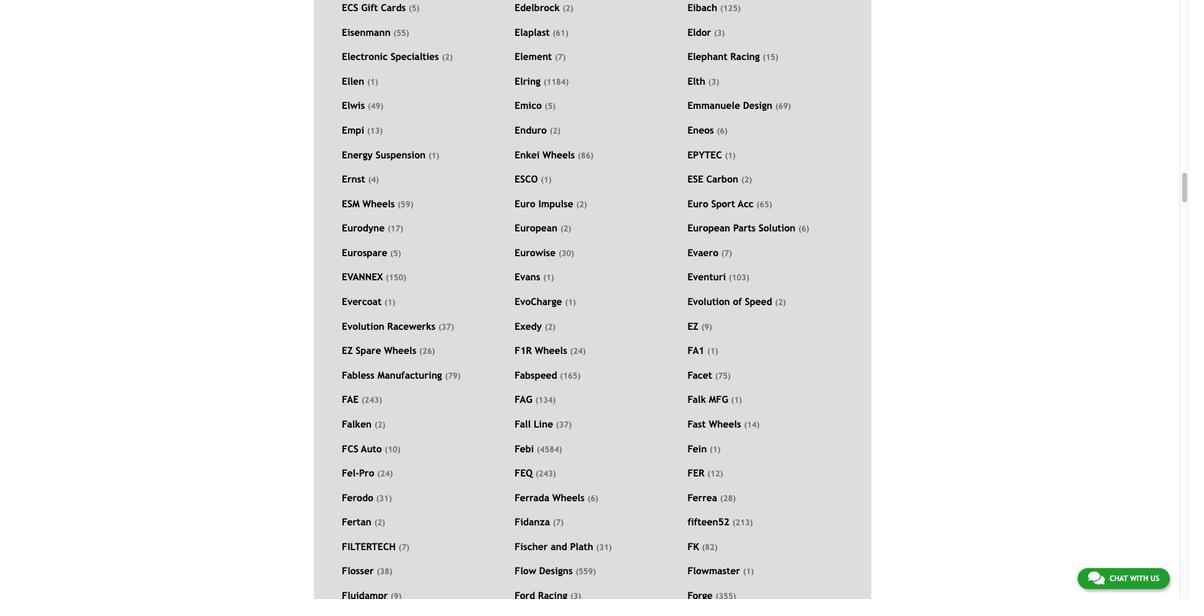 Task type: locate. For each thing, give the bounding box(es) containing it.
(150)
[[386, 273, 406, 283]]

(243) right 'fae'
[[362, 396, 382, 405]]

edelbrock (2)
[[515, 2, 574, 13]]

0 horizontal spatial european
[[515, 223, 558, 234]]

1 vertical spatial evolution
[[342, 321, 385, 332]]

(24) up (165)
[[570, 347, 586, 356]]

0 horizontal spatial (5)
[[390, 249, 401, 258]]

0 horizontal spatial (37)
[[439, 323, 454, 332]]

falk
[[688, 394, 706, 405]]

1 horizontal spatial ez
[[688, 321, 699, 332]]

eldor
[[688, 26, 711, 38]]

designs
[[539, 566, 573, 577]]

(7) up and
[[553, 519, 564, 528]]

1 euro from the left
[[515, 198, 536, 209]]

0 horizontal spatial (6)
[[588, 494, 599, 503]]

1 vertical spatial (37)
[[556, 421, 572, 430]]

energy
[[342, 149, 373, 160]]

(1) inside epytec (1)
[[725, 151, 736, 160]]

fischer
[[515, 541, 548, 552]]

(1) for fa1
[[708, 347, 718, 356]]

(243) inside feq (243)
[[536, 470, 556, 479]]

(243) inside the fae (243)
[[362, 396, 382, 405]]

(31) inside ferodo (31)
[[376, 494, 392, 503]]

eibach
[[688, 2, 718, 13]]

wheels up 'fabless manufacturing (79)'
[[384, 345, 417, 356]]

0 vertical spatial evolution
[[688, 296, 730, 307]]

2 horizontal spatial (6)
[[799, 224, 810, 234]]

evercoat
[[342, 296, 382, 307]]

(31) right ferodo
[[376, 494, 392, 503]]

2 horizontal spatial (5)
[[545, 102, 556, 111]]

fidanza (7)
[[515, 517, 564, 528]]

wheels right ferrada
[[552, 492, 585, 503]]

(1) inside evercoat (1)
[[385, 298, 395, 307]]

1 vertical spatial (5)
[[545, 102, 556, 111]]

0 vertical spatial (31)
[[376, 494, 392, 503]]

elwis (49)
[[342, 100, 384, 111]]

ez left spare
[[342, 345, 353, 356]]

(5) right cards in the left of the page
[[409, 4, 420, 13]]

facet (75)
[[688, 370, 731, 381]]

european for european parts solution
[[688, 223, 731, 234]]

(2) right impulse
[[576, 200, 587, 209]]

2 vertical spatial (5)
[[390, 249, 401, 258]]

ez left (9)
[[688, 321, 699, 332]]

(1) right ellen
[[367, 77, 378, 87]]

evolution for evolution of speed
[[688, 296, 730, 307]]

(2) right falken
[[375, 421, 386, 430]]

(5) right emico
[[545, 102, 556, 111]]

(4584)
[[537, 445, 562, 454]]

(79)
[[445, 372, 461, 381]]

0 vertical spatial (3)
[[714, 28, 725, 38]]

(2) inside the euro impulse (2)
[[576, 200, 587, 209]]

ese carbon (2)
[[688, 174, 752, 185]]

ecs gift cards (5)
[[342, 2, 420, 13]]

(1) inside falk mfg (1)
[[731, 396, 742, 405]]

evolution down evercoat
[[342, 321, 385, 332]]

(37) right line
[[556, 421, 572, 430]]

(2) right speed
[[775, 298, 786, 307]]

2 european from the left
[[688, 223, 731, 234]]

wheels down mfg
[[709, 419, 741, 430]]

(5)
[[409, 4, 420, 13], [545, 102, 556, 111], [390, 249, 401, 258]]

evolution of speed (2)
[[688, 296, 786, 307]]

(7)
[[555, 53, 566, 62], [722, 249, 732, 258], [553, 519, 564, 528], [399, 543, 410, 552]]

(3) right eldor
[[714, 28, 725, 38]]

(7) inside element (7)
[[555, 53, 566, 62]]

1 horizontal spatial evolution
[[688, 296, 730, 307]]

(2) up "(30)"
[[561, 224, 571, 234]]

fidanza
[[515, 517, 550, 528]]

(69)
[[776, 102, 791, 111]]

euro for euro impulse
[[515, 198, 536, 209]]

(1) up carbon
[[725, 151, 736, 160]]

(2) up (61)
[[563, 4, 574, 13]]

(1184)
[[544, 77, 569, 87]]

(2) right fertan
[[374, 519, 385, 528]]

(2) inside fertan (2)
[[374, 519, 385, 528]]

emico
[[515, 100, 542, 111]]

(2) right the exedy
[[545, 323, 556, 332]]

filtertech
[[342, 541, 396, 552]]

(37) inside fall line (37)
[[556, 421, 572, 430]]

(7) for element
[[555, 53, 566, 62]]

(1) inside esco (1)
[[541, 175, 552, 185]]

(2) inside ese carbon (2)
[[741, 175, 752, 185]]

fein
[[688, 443, 707, 454]]

manufacturing
[[378, 370, 442, 381]]

(24) inside f1r wheels (24)
[[570, 347, 586, 356]]

(2) inside electronic specialties (2)
[[442, 53, 453, 62]]

(1) inside energy suspension (1)
[[429, 151, 439, 160]]

1 vertical spatial (6)
[[799, 224, 810, 234]]

(6) up plath
[[588, 494, 599, 503]]

(1) inside evocharge (1)
[[565, 298, 576, 307]]

(2)
[[563, 4, 574, 13], [442, 53, 453, 62], [550, 126, 561, 136], [741, 175, 752, 185], [576, 200, 587, 209], [561, 224, 571, 234], [775, 298, 786, 307], [545, 323, 556, 332], [375, 421, 386, 430], [374, 519, 385, 528]]

0 vertical spatial (24)
[[570, 347, 586, 356]]

euro down "ese"
[[688, 198, 709, 209]]

fk (82)
[[688, 541, 718, 552]]

(1) inside flowmaster (1)
[[743, 568, 754, 577]]

(2) up the acc
[[741, 175, 752, 185]]

1 horizontal spatial (37)
[[556, 421, 572, 430]]

(31) right plath
[[596, 543, 612, 552]]

(5) inside ecs gift cards (5)
[[409, 4, 420, 13]]

eventuri
[[688, 272, 726, 283]]

(37) for evolution racewerks
[[439, 323, 454, 332]]

(1) right fa1
[[708, 347, 718, 356]]

(5) inside 'eurospare (5)'
[[390, 249, 401, 258]]

(13)
[[367, 126, 383, 136]]

(2) right specialties
[[442, 53, 453, 62]]

(1) right evocharge
[[565, 298, 576, 307]]

(7) inside filtertech (7)
[[399, 543, 410, 552]]

(1) inside fa1 (1)
[[708, 347, 718, 356]]

(1) inside evans (1)
[[543, 273, 554, 283]]

(3) inside eldor (3)
[[714, 28, 725, 38]]

(1) up evolution racewerks (37)
[[385, 298, 395, 307]]

ez for ez
[[688, 321, 699, 332]]

fein (1)
[[688, 443, 721, 454]]

fabspeed
[[515, 370, 557, 381]]

flow
[[515, 566, 536, 577]]

0 vertical spatial (37)
[[439, 323, 454, 332]]

(65)
[[757, 200, 772, 209]]

(1) for epytec
[[725, 151, 736, 160]]

(1) right flowmaster on the bottom right
[[743, 568, 754, 577]]

euro down esco
[[515, 198, 536, 209]]

1 horizontal spatial (243)
[[536, 470, 556, 479]]

eventuri (103)
[[688, 272, 750, 283]]

(4)
[[368, 175, 379, 185]]

1 horizontal spatial euro
[[688, 198, 709, 209]]

fcs
[[342, 443, 358, 454]]

0 vertical spatial (5)
[[409, 4, 420, 13]]

2 vertical spatial (6)
[[588, 494, 599, 503]]

(7) down (61)
[[555, 53, 566, 62]]

0 vertical spatial (6)
[[717, 126, 728, 136]]

(17)
[[388, 224, 403, 234]]

(243) right feq
[[536, 470, 556, 479]]

wheels down '(4)'
[[363, 198, 395, 209]]

(6) inside european parts solution (6)
[[799, 224, 810, 234]]

1 horizontal spatial (5)
[[409, 4, 420, 13]]

0 horizontal spatial ez
[[342, 345, 353, 356]]

european
[[515, 223, 558, 234], [688, 223, 731, 234]]

1 vertical spatial (24)
[[377, 470, 393, 479]]

racewerks
[[387, 321, 436, 332]]

elephant
[[688, 51, 728, 62]]

(38)
[[377, 568, 393, 577]]

0 horizontal spatial (243)
[[362, 396, 382, 405]]

flosser
[[342, 566, 374, 577]]

wheels for ferrada wheels
[[552, 492, 585, 503]]

(1) right the suspension
[[429, 151, 439, 160]]

(3) right elth
[[709, 77, 719, 87]]

(31) inside fischer and plath (31)
[[596, 543, 612, 552]]

1 european from the left
[[515, 223, 558, 234]]

1 vertical spatial ez
[[342, 345, 353, 356]]

(1) right esco
[[541, 175, 552, 185]]

1 vertical spatial (243)
[[536, 470, 556, 479]]

0 vertical spatial ez
[[688, 321, 699, 332]]

european up eurowise
[[515, 223, 558, 234]]

(37) right racewerks
[[439, 323, 454, 332]]

(37) for fall line
[[556, 421, 572, 430]]

evans (1)
[[515, 272, 554, 283]]

(243)
[[362, 396, 382, 405], [536, 470, 556, 479]]

specialties
[[391, 51, 439, 62]]

(6) right eneos
[[717, 126, 728, 136]]

pro
[[359, 468, 374, 479]]

eurodyne (17)
[[342, 223, 403, 234]]

f1r wheels (24)
[[515, 345, 586, 356]]

(7) inside 'fidanza (7)'
[[553, 519, 564, 528]]

0 horizontal spatial (31)
[[376, 494, 392, 503]]

fa1 (1)
[[688, 345, 718, 356]]

eneos
[[688, 125, 714, 136]]

(1) inside ellen (1)
[[367, 77, 378, 87]]

(1) right evans
[[543, 273, 554, 283]]

fabless
[[342, 370, 375, 381]]

wheels left (86)
[[543, 149, 575, 160]]

1 horizontal spatial european
[[688, 223, 731, 234]]

chat with us link
[[1078, 569, 1170, 590]]

(5) down (17)
[[390, 249, 401, 258]]

1 vertical spatial (3)
[[709, 77, 719, 87]]

(7) inside the 'evaero (7)'
[[722, 249, 732, 258]]

(1) right mfg
[[731, 396, 742, 405]]

eisenmann
[[342, 26, 391, 38]]

(3) inside elth (3)
[[709, 77, 719, 87]]

0 horizontal spatial euro
[[515, 198, 536, 209]]

(1) inside fein (1)
[[710, 445, 721, 454]]

flow designs (559)
[[515, 566, 596, 577]]

wheels for fast wheels
[[709, 419, 741, 430]]

of
[[733, 296, 742, 307]]

falk mfg (1)
[[688, 394, 742, 405]]

ellen (1)
[[342, 75, 378, 87]]

fer
[[688, 468, 705, 479]]

1 horizontal spatial (6)
[[717, 126, 728, 136]]

(7) right filtertech
[[399, 543, 410, 552]]

european up the 'evaero (7)'
[[688, 223, 731, 234]]

(1) for fein
[[710, 445, 721, 454]]

parts
[[733, 223, 756, 234]]

(24) inside fel-pro (24)
[[377, 470, 393, 479]]

fag
[[515, 394, 533, 405]]

evolution down eventuri
[[688, 296, 730, 307]]

1 horizontal spatial (24)
[[570, 347, 586, 356]]

(7) right evaero
[[722, 249, 732, 258]]

elth (3)
[[688, 75, 719, 87]]

(37)
[[439, 323, 454, 332], [556, 421, 572, 430]]

0 horizontal spatial (24)
[[377, 470, 393, 479]]

fast
[[688, 419, 706, 430]]

(24) right pro
[[377, 470, 393, 479]]

0 vertical spatial (243)
[[362, 396, 382, 405]]

(2) up enkei wheels (86)
[[550, 126, 561, 136]]

(5) inside the emico (5)
[[545, 102, 556, 111]]

ez
[[688, 321, 699, 332], [342, 345, 353, 356]]

(12)
[[708, 470, 723, 479]]

evocharge
[[515, 296, 562, 307]]

elwis
[[342, 100, 365, 111]]

epytec (1)
[[688, 149, 736, 160]]

(6) right solution
[[799, 224, 810, 234]]

evocharge (1)
[[515, 296, 576, 307]]

euro impulse (2)
[[515, 198, 587, 209]]

0 horizontal spatial evolution
[[342, 321, 385, 332]]

(37) inside evolution racewerks (37)
[[439, 323, 454, 332]]

(1) right fein
[[710, 445, 721, 454]]

1 horizontal spatial (31)
[[596, 543, 612, 552]]

2 euro from the left
[[688, 198, 709, 209]]

1 vertical spatial (31)
[[596, 543, 612, 552]]

ez for ez spare wheels
[[342, 345, 353, 356]]

evercoat (1)
[[342, 296, 395, 307]]

wheels up fabspeed (165)
[[535, 345, 567, 356]]



Task type: vqa. For each thing, say whether or not it's contained in the screenshot.


Task type: describe. For each thing, give the bounding box(es) containing it.
fertan
[[342, 517, 372, 528]]

solution
[[759, 223, 796, 234]]

flowmaster (1)
[[688, 566, 754, 577]]

elring
[[515, 75, 541, 87]]

european parts solution (6)
[[688, 223, 810, 234]]

(7) for filtertech
[[399, 543, 410, 552]]

f1r
[[515, 345, 532, 356]]

(7) for fidanza
[[553, 519, 564, 528]]

esco (1)
[[515, 174, 552, 185]]

ferodo
[[342, 492, 373, 503]]

sport
[[711, 198, 735, 209]]

enduro (2)
[[515, 125, 561, 136]]

(3) for elth
[[709, 77, 719, 87]]

empi (13)
[[342, 125, 383, 136]]

fast wheels (14)
[[688, 419, 760, 430]]

epytec
[[688, 149, 722, 160]]

(243) for fae
[[362, 396, 382, 405]]

(75)
[[715, 372, 731, 381]]

(559)
[[576, 568, 596, 577]]

european (2)
[[515, 223, 571, 234]]

fae (243)
[[342, 394, 382, 405]]

(49)
[[368, 102, 384, 111]]

(6) inside eneos (6)
[[717, 126, 728, 136]]

ferrada
[[515, 492, 549, 503]]

enkei
[[515, 149, 540, 160]]

element (7)
[[515, 51, 566, 62]]

gift
[[361, 2, 378, 13]]

evolution for evolution racewerks
[[342, 321, 385, 332]]

spare
[[356, 345, 381, 356]]

(6) inside the ferrada wheels (6)
[[588, 494, 599, 503]]

(1) for evans
[[543, 273, 554, 283]]

ferrea
[[688, 492, 717, 503]]

wheels for esm wheels
[[363, 198, 395, 209]]

wheels for enkei wheels
[[543, 149, 575, 160]]

fer (12)
[[688, 468, 723, 479]]

(1) for flowmaster
[[743, 568, 754, 577]]

eurodyne
[[342, 223, 385, 234]]

carbon
[[707, 174, 739, 185]]

wheels for f1r wheels
[[535, 345, 567, 356]]

racing
[[731, 51, 760, 62]]

(9)
[[702, 323, 712, 332]]

evannex (150)
[[342, 272, 406, 283]]

(28)
[[720, 494, 736, 503]]

fcs auto (10)
[[342, 443, 401, 454]]

(2) inside enduro (2)
[[550, 126, 561, 136]]

esco
[[515, 174, 538, 185]]

ecs
[[342, 2, 358, 13]]

enduro
[[515, 125, 547, 136]]

(165)
[[560, 372, 581, 381]]

energy suspension (1)
[[342, 149, 439, 160]]

eurowise
[[515, 247, 556, 258]]

elaplast (61)
[[515, 26, 569, 38]]

(3) for eldor
[[714, 28, 725, 38]]

enkei wheels (86)
[[515, 149, 594, 160]]

suspension
[[376, 149, 426, 160]]

and
[[551, 541, 567, 552]]

feq (243)
[[515, 468, 556, 479]]

line
[[534, 419, 553, 430]]

evannex
[[342, 272, 383, 283]]

flowmaster
[[688, 566, 740, 577]]

ferodo (31)
[[342, 492, 392, 503]]

(7) for evaero
[[722, 249, 732, 258]]

ez (9)
[[688, 321, 712, 332]]

(24) for fel-pro
[[377, 470, 393, 479]]

(61)
[[553, 28, 569, 38]]

falken (2)
[[342, 419, 386, 430]]

ellen
[[342, 75, 364, 87]]

(213)
[[733, 519, 753, 528]]

eneos (6)
[[688, 125, 728, 136]]

fifteen52 (213)
[[688, 517, 753, 528]]

(2) inside 'exedy (2)'
[[545, 323, 556, 332]]

comments image
[[1088, 571, 1105, 586]]

mfg
[[709, 394, 728, 405]]

febi (4584)
[[515, 443, 562, 454]]

emmanuele
[[688, 100, 740, 111]]

fel-pro (24)
[[342, 468, 393, 479]]

(243) for feq
[[536, 470, 556, 479]]

(2) inside european (2)
[[561, 224, 571, 234]]

euro for euro sport acc
[[688, 198, 709, 209]]

eibach (125)
[[688, 2, 741, 13]]

(1) for ellen
[[367, 77, 378, 87]]

(2) inside the edelbrock (2)
[[563, 4, 574, 13]]

eurowise (30)
[[515, 247, 574, 258]]

european for european
[[515, 223, 558, 234]]

fertan (2)
[[342, 517, 385, 528]]

falken
[[342, 419, 372, 430]]

(14)
[[744, 421, 760, 430]]

(86)
[[578, 151, 594, 160]]

eldor (3)
[[688, 26, 725, 38]]

ernst
[[342, 174, 365, 185]]

(24) for f1r wheels
[[570, 347, 586, 356]]

us
[[1151, 575, 1160, 584]]

speed
[[745, 296, 772, 307]]

electronic specialties (2)
[[342, 51, 453, 62]]

fall
[[515, 419, 531, 430]]

ernst (4)
[[342, 174, 379, 185]]

emico (5)
[[515, 100, 556, 111]]

fifteen52
[[688, 517, 730, 528]]

(1) for evocharge
[[565, 298, 576, 307]]

eurospare
[[342, 247, 387, 258]]

(134)
[[535, 396, 556, 405]]

(26)
[[419, 347, 435, 356]]

(5) for eurospare
[[390, 249, 401, 258]]

(2) inside "evolution of speed (2)"
[[775, 298, 786, 307]]

fall line (37)
[[515, 419, 572, 430]]

elth
[[688, 75, 706, 87]]

(2) inside 'falken (2)'
[[375, 421, 386, 430]]

(1) for evercoat
[[385, 298, 395, 307]]

eisenmann (55)
[[342, 26, 409, 38]]

(15)
[[763, 53, 779, 62]]

fa1
[[688, 345, 705, 356]]

(1) for esco
[[541, 175, 552, 185]]

(5) for emico
[[545, 102, 556, 111]]

plath
[[570, 541, 593, 552]]



